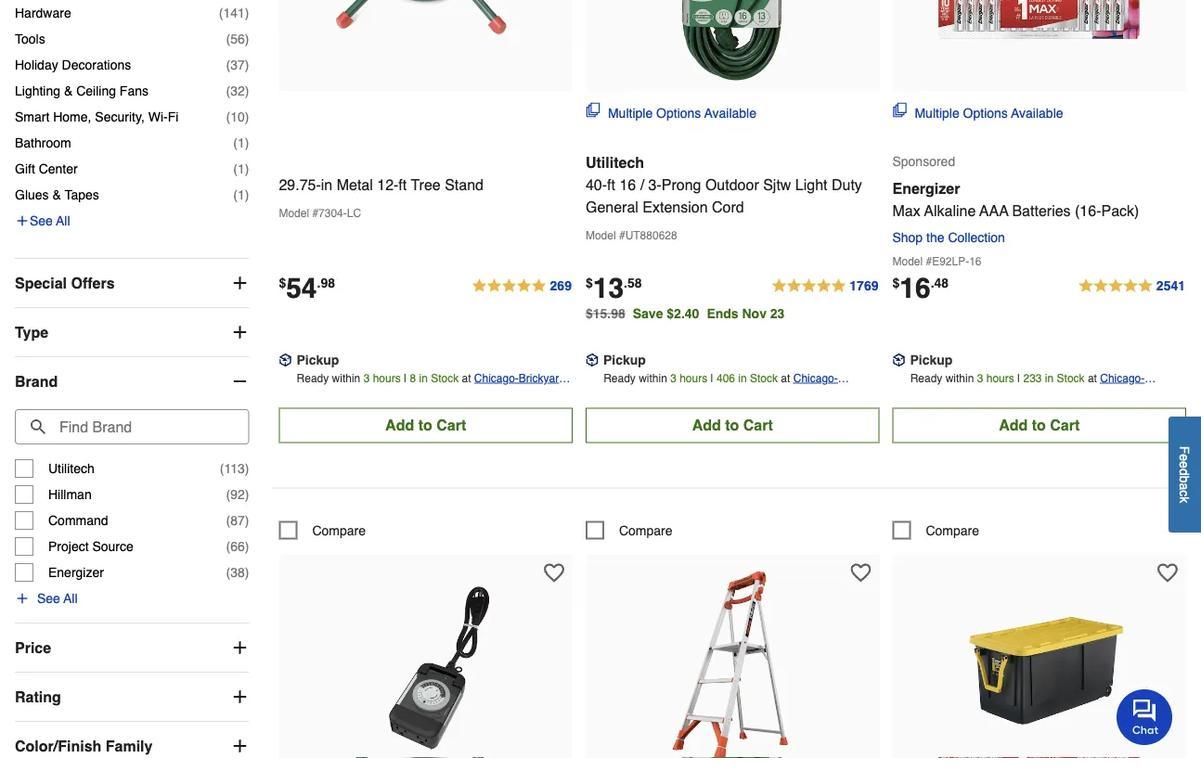 Task type: describe. For each thing, give the bounding box(es) containing it.
utilitech for utilitech 40-ft 16 / 3-prong outdoor sjtw light duty general extension cord
[[586, 155, 645, 172]]

stand
[[445, 177, 484, 194]]

3-
[[649, 177, 662, 194]]

lowe's for ready within 3 hours | 8 in stock at chicago-brickyard lowe's
[[474, 391, 509, 404]]

1 e from the top
[[1178, 454, 1193, 461]]

( 37 )
[[226, 58, 249, 73]]

1 ( 1 ) from the top
[[233, 136, 249, 151]]

compare for 5014300771 "element"
[[312, 524, 366, 539]]

energizer max alkaline aaa batteries (16-pack) image
[[938, 0, 1142, 85]]

2 add to cart button from the left
[[586, 409, 880, 444]]

2 e from the top
[[1178, 461, 1193, 469]]

2 add from the left
[[692, 418, 721, 435]]

add to cart for 1st add to cart button from right
[[999, 418, 1080, 435]]

ready within 3 hours | 406 in stock at chicago- brickyard lowe's
[[604, 372, 878, 404]]

decorations
[[62, 58, 131, 73]]

) for project source
[[245, 540, 249, 555]]

f e e d b a c k button
[[1169, 417, 1202, 533]]

actual price $16.48 element
[[893, 273, 949, 305]]

5 stars image for 13
[[771, 276, 880, 298]]

in for ready within 3 hours | 8 in stock at chicago-brickyard lowe's
[[419, 372, 428, 385]]

38
[[230, 566, 245, 581]]

available for energizer max alkaline aaa batteries (16-pack) image
[[1012, 106, 1064, 121]]

) for energizer
[[245, 566, 249, 581]]

stock for 406
[[750, 372, 778, 385]]

233
[[1024, 372, 1042, 385]]

# for 40-ft 16 / 3-prong outdoor sjtw light duty general extension cord
[[619, 229, 626, 242]]

shop the collection link
[[893, 230, 1013, 245]]

) for hardware
[[245, 6, 249, 21]]

269 button
[[471, 276, 573, 298]]

max
[[893, 203, 921, 220]]

plus image for rating
[[231, 688, 249, 707]]

command
[[48, 514, 108, 529]]

in left metal
[[321, 177, 333, 194]]

54
[[286, 273, 317, 305]]

to for 1st add to cart button from right
[[1032, 418, 1046, 435]]

( for utilitech
[[220, 462, 224, 477]]

energizer for energizer
[[48, 566, 104, 581]]

( 10 )
[[226, 110, 249, 125]]

1 cart from the left
[[437, 418, 466, 435]]

fans
[[120, 84, 149, 99]]

batteries
[[1013, 203, 1071, 220]]

add to cart for 2nd add to cart button
[[692, 418, 773, 435]]

| for 406
[[711, 372, 714, 385]]

plus image for color/finish family
[[231, 738, 249, 756]]

2 cart from the left
[[744, 418, 773, 435]]

lighting & ceiling fans
[[15, 84, 149, 99]]

at for 406
[[781, 372, 791, 385]]

23
[[771, 307, 785, 321]]

) for holiday decorations
[[245, 58, 249, 73]]

1 heart outline image from the left
[[544, 564, 565, 584]]

f
[[1178, 446, 1193, 454]]

$15.98 save $2.40 ends nov 23
[[586, 307, 785, 321]]

( 32 )
[[226, 84, 249, 99]]

29.75-in metal 12-ft tree stand link
[[279, 155, 573, 197]]

) for glues & tapes
[[245, 188, 249, 203]]

1769
[[850, 279, 879, 294]]

was price $15.98 element
[[586, 302, 633, 321]]

29.75-in metal 12-ft tree stand
[[279, 177, 484, 194]]

) for gift center
[[245, 162, 249, 177]]

f e e d b a c k
[[1178, 446, 1193, 503]]

color/finish family
[[15, 738, 153, 755]]

chicago- brickyard lowe's button for ready within 3 hours | 233 in stock at chicago- brickyard lowe's
[[1101, 370, 1187, 404]]

ceiling
[[76, 84, 116, 99]]

project source
[[48, 540, 134, 555]]

1 vertical spatial see all
[[37, 592, 78, 607]]

type button
[[15, 309, 249, 357]]

) for tools
[[245, 32, 249, 47]]

( for holiday decorations
[[226, 58, 230, 73]]

2 see all button from the top
[[15, 590, 78, 609]]

glues
[[15, 188, 49, 203]]

$ 54 .98
[[279, 273, 335, 305]]

ut880628
[[626, 229, 678, 242]]

alkaline
[[925, 203, 976, 220]]

brickyard for ready within 3 hours | 233 in stock at chicago- brickyard lowe's
[[1101, 391, 1147, 404]]

/
[[640, 177, 645, 194]]

home,
[[53, 110, 91, 125]]

lowe's for ready within 3 hours | 406 in stock at chicago- brickyard lowe's
[[843, 391, 878, 404]]

plus image for type
[[231, 323, 249, 342]]

within for ready within 3 hours | 233 in stock at chicago- brickyard lowe's
[[946, 372, 975, 385]]

2 vertical spatial #
[[926, 255, 933, 268]]

family
[[106, 738, 153, 755]]

within for ready within 3 hours | 8 in stock at chicago-brickyard lowe's
[[332, 372, 361, 385]]

( for tools
[[226, 32, 230, 47]]

8
[[410, 372, 416, 385]]

( 66 )
[[226, 540, 249, 555]]

ft inside 29.75-in metal 12-ft tree stand link
[[399, 177, 407, 194]]

special
[[15, 275, 67, 292]]

56
[[230, 32, 245, 47]]

) for smart home, security, wi-fi
[[245, 110, 249, 125]]

options for energizer max alkaline aaa batteries (16-pack) image
[[964, 106, 1008, 121]]

$ 13 .58
[[586, 273, 642, 305]]

chicago-brickyard lowe's button
[[474, 370, 573, 404]]

holiday
[[15, 58, 58, 73]]

k
[[1178, 497, 1193, 503]]

source
[[92, 540, 134, 555]]

pickup for ready within 3 hours | 233 in stock at chicago- brickyard lowe's
[[911, 353, 953, 368]]

prong
[[662, 177, 702, 194]]

lowe's for ready within 3 hours | 233 in stock at chicago- brickyard lowe's
[[1150, 391, 1185, 404]]

113
[[224, 462, 245, 477]]

5 stars image for 16
[[1078, 276, 1187, 298]]

1 vertical spatial all
[[64, 592, 78, 607]]

brand button
[[15, 358, 249, 406]]

$ for 16
[[893, 276, 900, 291]]

3 for 233
[[978, 372, 984, 385]]

e92lp-
[[933, 255, 970, 268]]

offers
[[71, 275, 115, 292]]

c
[[1178, 490, 1193, 497]]

pickup image for ready within 3 hours | 406 in stock at chicago- brickyard lowe's
[[586, 354, 599, 367]]

at for 8
[[462, 372, 471, 385]]

rating
[[15, 689, 61, 706]]

light
[[796, 177, 828, 194]]

utilitech for utilitech
[[48, 462, 95, 477]]

32
[[230, 84, 245, 99]]

37
[[230, 58, 245, 73]]

smart
[[15, 110, 50, 125]]

model # ut880628
[[586, 229, 678, 242]]

66
[[230, 540, 245, 555]]

save
[[633, 307, 663, 321]]

brickyard for ready within 3 hours | 8 in stock at chicago-brickyard lowe's
[[519, 372, 565, 385]]

1769 button
[[771, 276, 880, 298]]

project source commander x-large 75-gallons (300-quart) black and yellow heavy duty rolling tote with standard snap lid image
[[938, 565, 1142, 759]]

16 for e92lp-
[[970, 255, 982, 268]]

$ 16 .48
[[893, 273, 949, 305]]

( for hardware
[[219, 6, 223, 21]]

little giant ladders xtra-lite plus 5-ft aluminum type 1aa-375-lb load capacity step ladder image
[[631, 565, 835, 759]]

hillman
[[48, 488, 92, 503]]

1 see all button from the top
[[15, 212, 70, 231]]

ends nov 23 element
[[707, 307, 793, 321]]

plus image inside "see all" button
[[15, 592, 30, 607]]

12-
[[377, 177, 399, 194]]

multiple options available link for energizer max alkaline aaa batteries (16-pack) image
[[893, 103, 1064, 123]]

aaa
[[980, 203, 1009, 220]]

# for 29.75-in metal 12-ft tree stand
[[312, 207, 319, 220]]

utilitech 40-ft 16 / 3-prong outdoor sjtw light duty general extension cord image
[[631, 0, 835, 85]]

plus image for price
[[231, 639, 249, 658]]

to for 2nd add to cart button
[[725, 418, 739, 435]]

chicago- for ready within 3 hours | 233 in stock at chicago- brickyard lowe's
[[1101, 372, 1145, 385]]

pack)
[[1102, 203, 1140, 220]]

hardware
[[15, 6, 71, 21]]

2 vertical spatial 16
[[900, 273, 931, 305]]

( for hillman
[[226, 488, 230, 503]]

brand
[[15, 373, 58, 390]]



Task type: locate. For each thing, give the bounding box(es) containing it.
within left 233
[[946, 372, 975, 385]]

plus image
[[231, 323, 249, 342], [15, 592, 30, 607], [231, 688, 249, 707]]

3 5 stars image from the left
[[1078, 276, 1187, 298]]

| for 8
[[404, 372, 407, 385]]

2 horizontal spatial stock
[[1057, 372, 1085, 385]]

# down 29.75-
[[312, 207, 319, 220]]

( 1 ) left 29.75-
[[233, 188, 249, 203]]

$2.40
[[667, 307, 700, 321]]

chicago- right 8 on the left of page
[[474, 372, 519, 385]]

ft inside utilitech 40-ft 16 / 3-prong outdoor sjtw light duty general extension cord
[[607, 177, 616, 194]]

0 horizontal spatial to
[[419, 418, 433, 435]]

ready inside the ready within 3 hours | 406 in stock at chicago- brickyard lowe's
[[604, 372, 636, 385]]

0 vertical spatial see
[[30, 214, 53, 229]]

multiple options available for energizer max alkaline aaa batteries (16-pack) image
[[915, 106, 1064, 121]]

gift
[[15, 162, 35, 177]]

hours for 233
[[987, 372, 1015, 385]]

1 down 10
[[238, 136, 245, 151]]

) up 37
[[245, 32, 249, 47]]

color/finish
[[15, 738, 102, 755]]

8 ) from the top
[[245, 188, 249, 203]]

2 to from the left
[[725, 418, 739, 435]]

0 horizontal spatial multiple options available
[[608, 106, 757, 121]]

1 horizontal spatial 5 stars image
[[771, 276, 880, 298]]

0 vertical spatial &
[[64, 84, 73, 99]]

1 horizontal spatial chicago- brickyard lowe's button
[[1101, 370, 1187, 404]]

$ inside $ 54 .98
[[279, 276, 286, 291]]

collection
[[949, 230, 1006, 245]]

1 vertical spatial #
[[619, 229, 626, 242]]

1 hours from the left
[[373, 372, 401, 385]]

) up 87
[[245, 488, 249, 503]]

stock right 233
[[1057, 372, 1085, 385]]

e up b
[[1178, 461, 1193, 469]]

| left 8 on the left of page
[[404, 372, 407, 385]]

3 add from the left
[[999, 418, 1028, 435]]

40-
[[586, 177, 607, 194]]

1 vertical spatial plus image
[[15, 592, 30, 607]]

) down 10
[[245, 136, 249, 151]]

1 horizontal spatial multiple options available
[[915, 106, 1064, 121]]

2 horizontal spatial ready
[[911, 372, 943, 385]]

hours for 406
[[680, 372, 708, 385]]

0 horizontal spatial |
[[404, 372, 407, 385]]

5 stars image left 13
[[471, 276, 573, 298]]

available down utilitech 40-ft 16 / 3-prong outdoor sjtw light duty general extension cord image on the top
[[705, 106, 757, 121]]

0 vertical spatial see all button
[[15, 212, 70, 231]]

1 vertical spatial &
[[52, 188, 61, 203]]

see up price
[[37, 592, 60, 607]]

& up 'home,'
[[64, 84, 73, 99]]

2 horizontal spatial chicago-
[[1101, 372, 1145, 385]]

( for gift center
[[233, 162, 238, 177]]

0 horizontal spatial $
[[279, 276, 286, 291]]

0 horizontal spatial pickup image
[[279, 354, 292, 367]]

add to cart button down the ready within 3 hours | 233 in stock at chicago- brickyard lowe's
[[893, 409, 1187, 444]]

all down project
[[64, 592, 78, 607]]

2 compare from the left
[[619, 524, 673, 539]]

at for 233
[[1088, 372, 1098, 385]]

plus image inside type button
[[231, 323, 249, 342]]

in for ready within 3 hours | 406 in stock at chicago- brickyard lowe's
[[739, 372, 747, 385]]

1 compare from the left
[[312, 524, 366, 539]]

add to cart button down ready within 3 hours | 8 in stock at chicago-brickyard lowe's
[[279, 409, 573, 444]]

) left 29.75-
[[245, 188, 249, 203]]

see all button down 'glues'
[[15, 212, 70, 231]]

1 multiple options available from the left
[[608, 106, 757, 121]]

project
[[48, 540, 89, 555]]

utilitech 15-amps 125-volt 2-outlet plug-in countdown indoor or outdoor lighting timer image
[[324, 565, 528, 759]]

1 horizontal spatial brickyard
[[794, 391, 840, 404]]

special offers button
[[15, 259, 249, 308]]

6 ) from the top
[[245, 136, 249, 151]]

multiple options available link up prong
[[586, 103, 757, 123]]

see all down glues & tapes
[[30, 214, 70, 229]]

5013943287 element
[[893, 522, 980, 541]]

multiple options available up sponsored
[[915, 106, 1064, 121]]

ready for ready within 3 hours | 406 in stock at chicago- brickyard lowe's
[[604, 372, 636, 385]]

gift center
[[15, 162, 78, 177]]

add down the ready within 3 hours | 406 in stock at chicago- brickyard lowe's
[[692, 418, 721, 435]]

1 ) from the top
[[245, 6, 249, 21]]

1 vertical spatial 16
[[970, 255, 982, 268]]

16 inside utilitech 40-ft 16 / 3-prong outdoor sjtw light duty general extension cord
[[620, 177, 636, 194]]

utilitech inside utilitech 40-ft 16 / 3-prong outdoor sjtw light duty general extension cord
[[586, 155, 645, 172]]

) for command
[[245, 514, 249, 529]]

2 horizontal spatial lowe's
[[1150, 391, 1185, 404]]

ready down the $15.98
[[604, 372, 636, 385]]

1 horizontal spatial energizer
[[893, 181, 961, 198]]

1 3 from the left
[[364, 372, 370, 385]]

1 chicago- from the left
[[474, 372, 519, 385]]

2 at from the left
[[781, 372, 791, 385]]

see
[[30, 214, 53, 229], [37, 592, 60, 607]]

in right 233
[[1046, 372, 1054, 385]]

13 ) from the top
[[245, 566, 249, 581]]

0 vertical spatial utilitech
[[586, 155, 645, 172]]

2 horizontal spatial cart
[[1051, 418, 1080, 435]]

energizer for energizer max alkaline aaa batteries (16-pack)
[[893, 181, 961, 198]]

metal
[[337, 177, 373, 194]]

2 pickup image from the left
[[586, 354, 599, 367]]

( for smart home, security, wi-fi
[[226, 110, 230, 125]]

2 horizontal spatial compare
[[926, 524, 980, 539]]

5 stars image containing 269
[[471, 276, 573, 298]]

1 chicago- brickyard lowe's button from the left
[[794, 370, 880, 404]]

chicago- right 406
[[794, 372, 838, 385]]

0 vertical spatial model
[[279, 207, 309, 220]]

1 down ( 10 )
[[238, 162, 245, 177]]

3 chicago- from the left
[[1101, 372, 1145, 385]]

hours inside the ready within 3 hours | 233 in stock at chicago- brickyard lowe's
[[987, 372, 1015, 385]]

multiple up sponsored
[[915, 106, 960, 121]]

tree
[[411, 177, 441, 194]]

13
[[593, 273, 624, 305]]

1 vertical spatial see
[[37, 592, 60, 607]]

energizer down project
[[48, 566, 104, 581]]

lowe's inside the ready within 3 hours | 233 in stock at chicago- brickyard lowe's
[[1150, 391, 1185, 404]]

3 $ from the left
[[893, 276, 900, 291]]

1 horizontal spatial 3
[[671, 372, 677, 385]]

2 horizontal spatial brickyard
[[1101, 391, 1147, 404]]

1 horizontal spatial #
[[619, 229, 626, 242]]

$ inside $ 13 .58
[[586, 276, 593, 291]]

1 horizontal spatial $
[[586, 276, 593, 291]]

29.75-
[[279, 177, 321, 194]]

2 horizontal spatial |
[[1018, 372, 1021, 385]]

) up ( 92 )
[[245, 462, 249, 477]]

brickyard for ready within 3 hours | 406 in stock at chicago- brickyard lowe's
[[794, 391, 840, 404]]

) down '( 66 )' in the bottom left of the page
[[245, 566, 249, 581]]

5014300771 element
[[279, 522, 366, 541]]

2 horizontal spatial at
[[1088, 372, 1098, 385]]

at inside ready within 3 hours | 8 in stock at chicago-brickyard lowe's
[[462, 372, 471, 385]]

hours left 406
[[680, 372, 708, 385]]

heart outline image
[[544, 564, 565, 584], [851, 564, 871, 584], [1158, 564, 1178, 584]]

1 add to cart from the left
[[385, 418, 466, 435]]

multiple for energizer max alkaline aaa batteries (16-pack) image
[[915, 106, 960, 121]]

2 multiple from the left
[[915, 106, 960, 121]]

$15.98
[[586, 307, 626, 321]]

available down energizer max alkaline aaa batteries (16-pack) image
[[1012, 106, 1064, 121]]

color/finish family button
[[15, 723, 249, 759]]

pickup for ready within 3 hours | 406 in stock at chicago- brickyard lowe's
[[604, 353, 646, 368]]

pickup for ready within 3 hours | 8 in stock at chicago-brickyard lowe's
[[297, 353, 339, 368]]

( for project source
[[226, 540, 230, 555]]

utilitech up the 40-
[[586, 155, 645, 172]]

sjtw
[[764, 177, 792, 194]]

brickyard inside the ready within 3 hours | 233 in stock at chicago- brickyard lowe's
[[1101, 391, 1147, 404]]

10 ) from the top
[[245, 488, 249, 503]]

model
[[279, 207, 309, 220], [586, 229, 616, 242], [893, 255, 923, 268]]

2 chicago- from the left
[[794, 372, 838, 385]]

chicago- inside the ready within 3 hours | 233 in stock at chicago- brickyard lowe's
[[1101, 372, 1145, 385]]

model for 40-ft 16 / 3-prong outdoor sjtw light duty general extension cord
[[586, 229, 616, 242]]

87
[[230, 514, 245, 529]]

2 horizontal spatial #
[[926, 255, 933, 268]]

add to cart
[[385, 418, 466, 435], [692, 418, 773, 435], [999, 418, 1080, 435]]

( 38 )
[[226, 566, 249, 581]]

ready inside ready within 3 hours | 8 in stock at chicago-brickyard lowe's
[[297, 372, 329, 385]]

0 horizontal spatial multiple options available link
[[586, 103, 757, 123]]

0 vertical spatial all
[[56, 214, 70, 229]]

0 horizontal spatial at
[[462, 372, 471, 385]]

chicago- inside ready within 3 hours | 8 in stock at chicago-brickyard lowe's
[[474, 372, 519, 385]]

1 pickup image from the left
[[279, 354, 292, 367]]

within for ready within 3 hours | 406 in stock at chicago- brickyard lowe's
[[639, 372, 668, 385]]

at right 233
[[1088, 372, 1098, 385]]

2 multiple options available from the left
[[915, 106, 1064, 121]]

3 lowe's from the left
[[1150, 391, 1185, 404]]

undefined 29.75-in metal 12-ft tree stand image
[[324, 0, 528, 85]]

add down 8 on the left of page
[[385, 418, 414, 435]]

1 horizontal spatial available
[[1012, 106, 1064, 121]]

0 horizontal spatial brickyard
[[519, 372, 565, 385]]

2 horizontal spatial pickup image
[[893, 354, 906, 367]]

at inside the ready within 3 hours | 233 in stock at chicago- brickyard lowe's
[[1088, 372, 1098, 385]]

1 to from the left
[[419, 418, 433, 435]]

) down ( 87 ) on the bottom
[[245, 540, 249, 555]]

) for utilitech
[[245, 462, 249, 477]]

1 vertical spatial ( 1 )
[[233, 162, 249, 177]]

2 ready from the left
[[604, 372, 636, 385]]

stock right 8 on the left of page
[[431, 372, 459, 385]]

( 92 )
[[226, 488, 249, 503]]

0 horizontal spatial within
[[332, 372, 361, 385]]

) down ( 56 )
[[245, 58, 249, 73]]

utilitech up the "hillman"
[[48, 462, 95, 477]]

4 ) from the top
[[245, 84, 249, 99]]

add
[[385, 418, 414, 435], [692, 418, 721, 435], [999, 418, 1028, 435]]

within inside the ready within 3 hours | 406 in stock at chicago- brickyard lowe's
[[639, 372, 668, 385]]

1 horizontal spatial lowe's
[[843, 391, 878, 404]]

3 | from the left
[[1018, 372, 1021, 385]]

2 heart outline image from the left
[[851, 564, 871, 584]]

add to cart down ready within 3 hours | 8 in stock at chicago-brickyard lowe's
[[385, 418, 466, 435]]

stock inside the ready within 3 hours | 233 in stock at chicago- brickyard lowe's
[[1057, 372, 1085, 385]]

12 ) from the top
[[245, 540, 249, 555]]

1 within from the left
[[332, 372, 361, 385]]

wi-
[[148, 110, 168, 125]]

( for energizer
[[226, 566, 230, 581]]

ready within 3 hours | 233 in stock at chicago- brickyard lowe's
[[911, 372, 1185, 404]]

1 left 29.75-
[[238, 188, 245, 203]]

) down the ( 32 )
[[245, 110, 249, 125]]

0 horizontal spatial ready
[[297, 372, 329, 385]]

model # 7304-lc
[[279, 207, 361, 220]]

available for utilitech 40-ft 16 / 3-prong outdoor sjtw light duty general extension cord image on the top
[[705, 106, 757, 121]]

actual price $13.58 element
[[586, 273, 642, 305]]

shop the collection
[[893, 230, 1006, 245]]

Find Brand text field
[[15, 410, 249, 445]]

in inside the ready within 3 hours | 406 in stock at chicago- brickyard lowe's
[[739, 372, 747, 385]]

1 vertical spatial utilitech
[[48, 462, 95, 477]]

0 horizontal spatial add to cart
[[385, 418, 466, 435]]

ready inside the ready within 3 hours | 233 in stock at chicago- brickyard lowe's
[[911, 372, 943, 385]]

0 vertical spatial #
[[312, 207, 319, 220]]

1 horizontal spatial cart
[[744, 418, 773, 435]]

3 ( 1 ) from the top
[[233, 188, 249, 203]]

stock for 233
[[1057, 372, 1085, 385]]

2 ( 1 ) from the top
[[233, 162, 249, 177]]

0 horizontal spatial 5 stars image
[[471, 276, 573, 298]]

1 horizontal spatial to
[[725, 418, 739, 435]]

11 ) from the top
[[245, 514, 249, 529]]

duty
[[832, 177, 863, 194]]

1 horizontal spatial add to cart button
[[586, 409, 880, 444]]

ready right minus icon
[[297, 372, 329, 385]]

3 hours from the left
[[987, 372, 1015, 385]]

3 cart from the left
[[1051, 418, 1080, 435]]

0 horizontal spatial lowe's
[[474, 391, 509, 404]]

ft up the general
[[607, 177, 616, 194]]

2 horizontal spatial add to cart button
[[893, 409, 1187, 444]]

2541
[[1157, 279, 1186, 294]]

chicago- inside the ready within 3 hours | 406 in stock at chicago- brickyard lowe's
[[794, 372, 838, 385]]

at inside the ready within 3 hours | 406 in stock at chicago- brickyard lowe's
[[781, 372, 791, 385]]

0 horizontal spatial energizer
[[48, 566, 104, 581]]

plus image inside price button
[[231, 639, 249, 658]]

2 vertical spatial 1
[[238, 188, 245, 203]]

) up ( 56 )
[[245, 6, 249, 21]]

pickup image for ready within 3 hours | 233 in stock at chicago- brickyard lowe's
[[893, 354, 906, 367]]

&
[[64, 84, 73, 99], [52, 188, 61, 203]]

3 inside ready within 3 hours | 8 in stock at chicago-brickyard lowe's
[[364, 372, 370, 385]]

& right 'glues'
[[52, 188, 61, 203]]

cart down the ready within 3 hours | 406 in stock at chicago- brickyard lowe's
[[744, 418, 773, 435]]

0 horizontal spatial add
[[385, 418, 414, 435]]

energizer max alkaline aaa batteries (16-pack)
[[893, 181, 1140, 220]]

1 horizontal spatial model
[[586, 229, 616, 242]]

pickup image down 54 at the top of page
[[279, 354, 292, 367]]

sponsored
[[893, 154, 956, 169]]

ends
[[707, 307, 739, 321]]

multiple options available up prong
[[608, 106, 757, 121]]

nov
[[742, 307, 767, 321]]

1 at from the left
[[462, 372, 471, 385]]

1 horizontal spatial multiple options available link
[[893, 103, 1064, 123]]

) for bathroom
[[245, 136, 249, 151]]

1 options from the left
[[657, 106, 701, 121]]

lowe's inside the ready within 3 hours | 406 in stock at chicago- brickyard lowe's
[[843, 391, 878, 404]]

chat invite button image
[[1117, 689, 1174, 746]]

2541 button
[[1078, 276, 1187, 298]]

2 horizontal spatial 5 stars image
[[1078, 276, 1187, 298]]

1 ft from the left
[[399, 177, 407, 194]]

$ right 1769
[[893, 276, 900, 291]]

pickup down actual price $54.98 element
[[297, 353, 339, 368]]

multiple options available link
[[586, 103, 757, 123], [893, 103, 1064, 123]]

pickup image for ready within 3 hours | 8 in stock at chicago-brickyard lowe's
[[279, 354, 292, 367]]

pickup down the $15.98
[[604, 353, 646, 368]]

16 down model # e92lp-16 on the top right of page
[[900, 273, 931, 305]]

2 within from the left
[[639, 372, 668, 385]]

$ for 13
[[586, 276, 593, 291]]

0 horizontal spatial 16
[[620, 177, 636, 194]]

the
[[927, 230, 945, 245]]

pickup image
[[279, 354, 292, 367], [586, 354, 599, 367], [893, 354, 906, 367]]

add to cart for third add to cart button from the right
[[385, 418, 466, 435]]

3 pickup from the left
[[911, 353, 953, 368]]

( 1 ) for center
[[233, 162, 249, 177]]

ready for ready within 3 hours | 233 in stock at chicago- brickyard lowe's
[[911, 372, 943, 385]]

3 3 from the left
[[978, 372, 984, 385]]

0 vertical spatial plus image
[[231, 323, 249, 342]]

1 horizontal spatial heart outline image
[[851, 564, 871, 584]]

hours inside ready within 3 hours | 8 in stock at chicago-brickyard lowe's
[[373, 372, 401, 385]]

1 horizontal spatial multiple
[[915, 106, 960, 121]]

hours inside the ready within 3 hours | 406 in stock at chicago- brickyard lowe's
[[680, 372, 708, 385]]

tools
[[15, 32, 45, 47]]

stock for 8
[[431, 372, 459, 385]]

0 horizontal spatial multiple
[[608, 106, 653, 121]]

10
[[230, 110, 245, 125]]

16 for ft
[[620, 177, 636, 194]]

$ left .98
[[279, 276, 286, 291]]

multiple options available link up sponsored
[[893, 103, 1064, 123]]

d
[[1178, 469, 1193, 476]]

2 horizontal spatial hours
[[987, 372, 1015, 385]]

.58
[[624, 276, 642, 291]]

5 stars image containing 1769
[[771, 276, 880, 298]]

2 horizontal spatial to
[[1032, 418, 1046, 435]]

2 horizontal spatial heart outline image
[[1158, 564, 1178, 584]]

actual price $54.98 element
[[279, 273, 335, 305]]

5 stars image containing 2541
[[1078, 276, 1187, 298]]

2 3 from the left
[[671, 372, 677, 385]]

3 stock from the left
[[1057, 372, 1085, 385]]

plus image inside color/finish family 'button'
[[231, 738, 249, 756]]

within left 8 on the left of page
[[332, 372, 361, 385]]

| inside the ready within 3 hours | 406 in stock at chicago- brickyard lowe's
[[711, 372, 714, 385]]

in right 8 on the left of page
[[419, 372, 428, 385]]

chicago- for ready within 3 hours | 406 in stock at chicago- brickyard lowe's
[[794, 372, 838, 385]]

) down 37
[[245, 84, 249, 99]]

9 ) from the top
[[245, 462, 249, 477]]

3 left 233
[[978, 372, 984, 385]]

compare inside '5014114195' element
[[619, 524, 673, 539]]

e up d
[[1178, 454, 1193, 461]]

1 multiple from the left
[[608, 106, 653, 121]]

see all
[[30, 214, 70, 229], [37, 592, 78, 607]]

add to cart button
[[279, 409, 573, 444], [586, 409, 880, 444], [893, 409, 1187, 444]]

lowe's inside ready within 3 hours | 8 in stock at chicago-brickyard lowe's
[[474, 391, 509, 404]]

see all button up price
[[15, 590, 78, 609]]

savings save $2.40 element
[[633, 307, 793, 321]]

add to cart button down the ready within 3 hours | 406 in stock at chicago- brickyard lowe's
[[586, 409, 880, 444]]

$ for 54
[[279, 276, 286, 291]]

5 ) from the top
[[245, 110, 249, 125]]

0 horizontal spatial utilitech
[[48, 462, 95, 477]]

406
[[717, 372, 736, 385]]

3 for 406
[[671, 372, 677, 385]]

general
[[586, 199, 639, 216]]

1 add to cart button from the left
[[279, 409, 573, 444]]

hours for 8
[[373, 372, 401, 385]]

ft left the tree
[[399, 177, 407, 194]]

utilitech 40-ft 16 / 3-prong outdoor sjtw light duty general extension cord
[[586, 155, 863, 216]]

( for bathroom
[[233, 136, 238, 151]]

0 horizontal spatial heart outline image
[[544, 564, 565, 584]]

shop
[[893, 230, 923, 245]]

( 1 ) for &
[[233, 188, 249, 203]]

2 stock from the left
[[750, 372, 778, 385]]

center
[[39, 162, 78, 177]]

chicago- for ready within 3 hours | 8 in stock at chicago-brickyard lowe's
[[474, 372, 519, 385]]

2 ) from the top
[[245, 32, 249, 47]]

5 stars image up 23 at the right of the page
[[771, 276, 880, 298]]

0 horizontal spatial &
[[52, 188, 61, 203]]

type
[[15, 324, 48, 341]]

to down ready within 3 hours | 8 in stock at chicago-brickyard lowe's
[[419, 418, 433, 435]]

$ inside $ 16 .48
[[893, 276, 900, 291]]

269
[[550, 279, 572, 294]]

1 horizontal spatial &
[[64, 84, 73, 99]]

within down save
[[639, 372, 668, 385]]

1 horizontal spatial ft
[[607, 177, 616, 194]]

price button
[[15, 624, 249, 673]]

7304-
[[319, 207, 347, 220]]

.98
[[317, 276, 335, 291]]

brickyard inside ready within 3 hours | 8 in stock at chicago-brickyard lowe's
[[519, 372, 565, 385]]

plus image inside special offers button
[[231, 274, 249, 293]]

3 pickup image from the left
[[893, 354, 906, 367]]

2 add to cart from the left
[[692, 418, 773, 435]]

2 | from the left
[[711, 372, 714, 385]]

1 1 from the top
[[238, 136, 245, 151]]

stock inside the ready within 3 hours | 406 in stock at chicago- brickyard lowe's
[[750, 372, 778, 385]]

.48
[[931, 276, 949, 291]]

bathroom
[[15, 136, 71, 151]]

0 horizontal spatial model
[[279, 207, 309, 220]]

options for utilitech 40-ft 16 / 3-prong outdoor sjtw light duty general extension cord image on the top
[[657, 106, 701, 121]]

ready down actual price $16.48 element
[[911, 372, 943, 385]]

| left 233
[[1018, 372, 1021, 385]]

compare inside 5013943287 element
[[926, 524, 980, 539]]

2 horizontal spatial add to cart
[[999, 418, 1080, 435]]

2 multiple options available link from the left
[[893, 103, 1064, 123]]

1 horizontal spatial add to cart
[[692, 418, 773, 435]]

3 compare from the left
[[926, 524, 980, 539]]

ready for ready within 3 hours | 8 in stock at chicago-brickyard lowe's
[[297, 372, 329, 385]]

3 add to cart button from the left
[[893, 409, 1187, 444]]

1 horizontal spatial pickup
[[604, 353, 646, 368]]

in for ready within 3 hours | 233 in stock at chicago- brickyard lowe's
[[1046, 372, 1054, 385]]

1 ready from the left
[[297, 372, 329, 385]]

2 ft from the left
[[607, 177, 616, 194]]

5 stars image down pack)
[[1078, 276, 1187, 298]]

1 horizontal spatial chicago-
[[794, 372, 838, 385]]

plus image
[[15, 214, 30, 229], [231, 274, 249, 293], [231, 639, 249, 658], [231, 738, 249, 756]]

2 chicago- brickyard lowe's button from the left
[[1101, 370, 1187, 404]]

0 horizontal spatial available
[[705, 106, 757, 121]]

tapes
[[65, 188, 99, 203]]

1 for center
[[238, 162, 245, 177]]

glues & tapes
[[15, 188, 99, 203]]

in inside ready within 3 hours | 8 in stock at chicago-brickyard lowe's
[[419, 372, 428, 385]]

add down the ready within 3 hours | 233 in stock at chicago- brickyard lowe's
[[999, 418, 1028, 435]]

3 add to cart from the left
[[999, 418, 1080, 435]]

3 left 406
[[671, 372, 677, 385]]

hours
[[373, 372, 401, 385], [680, 372, 708, 385], [987, 372, 1015, 385]]

( for command
[[226, 514, 230, 529]]

energizer down sponsored
[[893, 181, 961, 198]]

1 available from the left
[[705, 106, 757, 121]]

model down shop
[[893, 255, 923, 268]]

0 vertical spatial 16
[[620, 177, 636, 194]]

3 for 8
[[364, 372, 370, 385]]

hours left 233
[[987, 372, 1015, 385]]

plus image for special offers
[[231, 274, 249, 293]]

2 1 from the top
[[238, 162, 245, 177]]

to for third add to cart button from the right
[[419, 418, 433, 435]]

smart home, security, wi-fi
[[15, 110, 179, 125]]

3 to from the left
[[1032, 418, 1046, 435]]

1 horizontal spatial stock
[[750, 372, 778, 385]]

chicago- right 233
[[1101, 372, 1145, 385]]

to down the ready within 3 hours | 233 in stock at chicago- brickyard lowe's
[[1032, 418, 1046, 435]]

1 5 stars image from the left
[[471, 276, 573, 298]]

3 inside the ready within 3 hours | 233 in stock at chicago- brickyard lowe's
[[978, 372, 984, 385]]

2 pickup from the left
[[604, 353, 646, 368]]

compare for '5014114195' element
[[619, 524, 673, 539]]

2 vertical spatial model
[[893, 255, 923, 268]]

minus image
[[231, 373, 249, 391]]

( for lighting & ceiling fans
[[226, 84, 230, 99]]

stock inside ready within 3 hours | 8 in stock at chicago-brickyard lowe's
[[431, 372, 459, 385]]

in right 406
[[739, 372, 747, 385]]

3 at from the left
[[1088, 372, 1098, 385]]

5014114195 element
[[586, 522, 673, 541]]

options down energizer max alkaline aaa batteries (16-pack) image
[[964, 106, 1008, 121]]

1 horizontal spatial ready
[[604, 372, 636, 385]]

1 horizontal spatial utilitech
[[586, 155, 645, 172]]

1 horizontal spatial hours
[[680, 372, 708, 385]]

0 vertical spatial see all
[[30, 214, 70, 229]]

chicago- brickyard lowe's button for ready within 3 hours | 406 in stock at chicago- brickyard lowe's
[[794, 370, 880, 404]]

3 inside the ready within 3 hours | 406 in stock at chicago- brickyard lowe's
[[671, 372, 677, 385]]

1 vertical spatial energizer
[[48, 566, 104, 581]]

cart down the ready within 3 hours | 233 in stock at chicago- brickyard lowe's
[[1051, 418, 1080, 435]]

| inside the ready within 3 hours | 233 in stock at chicago- brickyard lowe's
[[1018, 372, 1021, 385]]

multiple up the /
[[608, 106, 653, 121]]

3 1 from the top
[[238, 188, 245, 203]]

in
[[321, 177, 333, 194], [419, 372, 428, 385], [739, 372, 747, 385], [1046, 372, 1054, 385]]

2 available from the left
[[1012, 106, 1064, 121]]

pickup image down the $15.98
[[586, 354, 599, 367]]

# down the general
[[619, 229, 626, 242]]

options up prong
[[657, 106, 701, 121]]

2 horizontal spatial model
[[893, 255, 923, 268]]

1 stock from the left
[[431, 372, 459, 385]]

2 horizontal spatial 16
[[970, 255, 982, 268]]

stock
[[431, 372, 459, 385], [750, 372, 778, 385], [1057, 372, 1085, 385]]

$ right 269
[[586, 276, 593, 291]]

ft
[[399, 177, 407, 194], [607, 177, 616, 194]]

model down 29.75-
[[279, 207, 309, 220]]

available
[[705, 106, 757, 121], [1012, 106, 1064, 121]]

5 stars image
[[471, 276, 573, 298], [771, 276, 880, 298], [1078, 276, 1187, 298]]

multiple options available for utilitech 40-ft 16 / 3-prong outdoor sjtw light duty general extension cord image on the top
[[608, 106, 757, 121]]

2 5 stars image from the left
[[771, 276, 880, 298]]

1 $ from the left
[[279, 276, 286, 291]]

in inside the ready within 3 hours | 233 in stock at chicago- brickyard lowe's
[[1046, 372, 1054, 385]]

0 horizontal spatial stock
[[431, 372, 459, 385]]

1 pickup from the left
[[297, 353, 339, 368]]

1 for &
[[238, 188, 245, 203]]

( for glues & tapes
[[233, 188, 238, 203]]

1 lowe's from the left
[[474, 391, 509, 404]]

) for hillman
[[245, 488, 249, 503]]

2 $ from the left
[[586, 276, 593, 291]]

3 within from the left
[[946, 372, 975, 385]]

2 hours from the left
[[680, 372, 708, 385]]

) down ( 10 )
[[245, 162, 249, 177]]

ready
[[297, 372, 329, 385], [604, 372, 636, 385], [911, 372, 943, 385]]

1 | from the left
[[404, 372, 407, 385]]

holiday decorations
[[15, 58, 131, 73]]

multiple options available link for utilitech 40-ft 16 / 3-prong outdoor sjtw light duty general extension cord image on the top
[[586, 103, 757, 123]]

| for 233
[[1018, 372, 1021, 385]]

within inside the ready within 3 hours | 233 in stock at chicago- brickyard lowe's
[[946, 372, 975, 385]]

# up .48
[[926, 255, 933, 268]]

) for lighting & ceiling fans
[[245, 84, 249, 99]]

0 horizontal spatial hours
[[373, 372, 401, 385]]

5 stars image for 54
[[471, 276, 573, 298]]

& for ceiling
[[64, 84, 73, 99]]

2 lowe's from the left
[[843, 391, 878, 404]]

1 horizontal spatial |
[[711, 372, 714, 385]]

16 down collection
[[970, 255, 982, 268]]

at
[[462, 372, 471, 385], [781, 372, 791, 385], [1088, 372, 1098, 385]]

16 left the /
[[620, 177, 636, 194]]

plus image inside "rating" button
[[231, 688, 249, 707]]

outdoor
[[706, 177, 759, 194]]

energizer inside energizer max alkaline aaa batteries (16-pack)
[[893, 181, 961, 198]]

7 ) from the top
[[245, 162, 249, 177]]

cart down ready within 3 hours | 8 in stock at chicago-brickyard lowe's
[[437, 418, 466, 435]]

3 ready from the left
[[911, 372, 943, 385]]

cord
[[712, 199, 745, 216]]

( 1 ) down 10
[[233, 136, 249, 151]]

| inside ready within 3 hours | 8 in stock at chicago-brickyard lowe's
[[404, 372, 407, 385]]

) up '( 66 )' in the bottom left of the page
[[245, 514, 249, 529]]

2 vertical spatial plus image
[[231, 688, 249, 707]]

1 multiple options available link from the left
[[586, 103, 757, 123]]

compare inside 5014300771 "element"
[[312, 524, 366, 539]]

2 vertical spatial ( 1 )
[[233, 188, 249, 203]]

0 horizontal spatial #
[[312, 207, 319, 220]]

b
[[1178, 476, 1193, 483]]

0 horizontal spatial 3
[[364, 372, 370, 385]]

model for 29.75-in metal 12-ft tree stand
[[279, 207, 309, 220]]

compare for 5013943287 element
[[926, 524, 980, 539]]

3 ) from the top
[[245, 58, 249, 73]]

brickyard inside the ready within 3 hours | 406 in stock at chicago- brickyard lowe's
[[794, 391, 840, 404]]

& for tapes
[[52, 188, 61, 203]]

to down the ready within 3 hours | 406 in stock at chicago- brickyard lowe's
[[725, 418, 739, 435]]

hours left 8 on the left of page
[[373, 372, 401, 385]]

3 heart outline image from the left
[[1158, 564, 1178, 584]]

at right 8 on the left of page
[[462, 372, 471, 385]]

at right 406
[[781, 372, 791, 385]]

0 horizontal spatial pickup
[[297, 353, 339, 368]]

2 horizontal spatial pickup
[[911, 353, 953, 368]]

within inside ready within 3 hours | 8 in stock at chicago-brickyard lowe's
[[332, 372, 361, 385]]

multiple for utilitech 40-ft 16 / 3-prong outdoor sjtw light duty general extension cord image on the top
[[608, 106, 653, 121]]

1 add from the left
[[385, 418, 414, 435]]

3 left 8 on the left of page
[[364, 372, 370, 385]]

2 options from the left
[[964, 106, 1008, 121]]

2 horizontal spatial add
[[999, 418, 1028, 435]]

2 horizontal spatial $
[[893, 276, 900, 291]]



Task type: vqa. For each thing, say whether or not it's contained in the screenshot.


